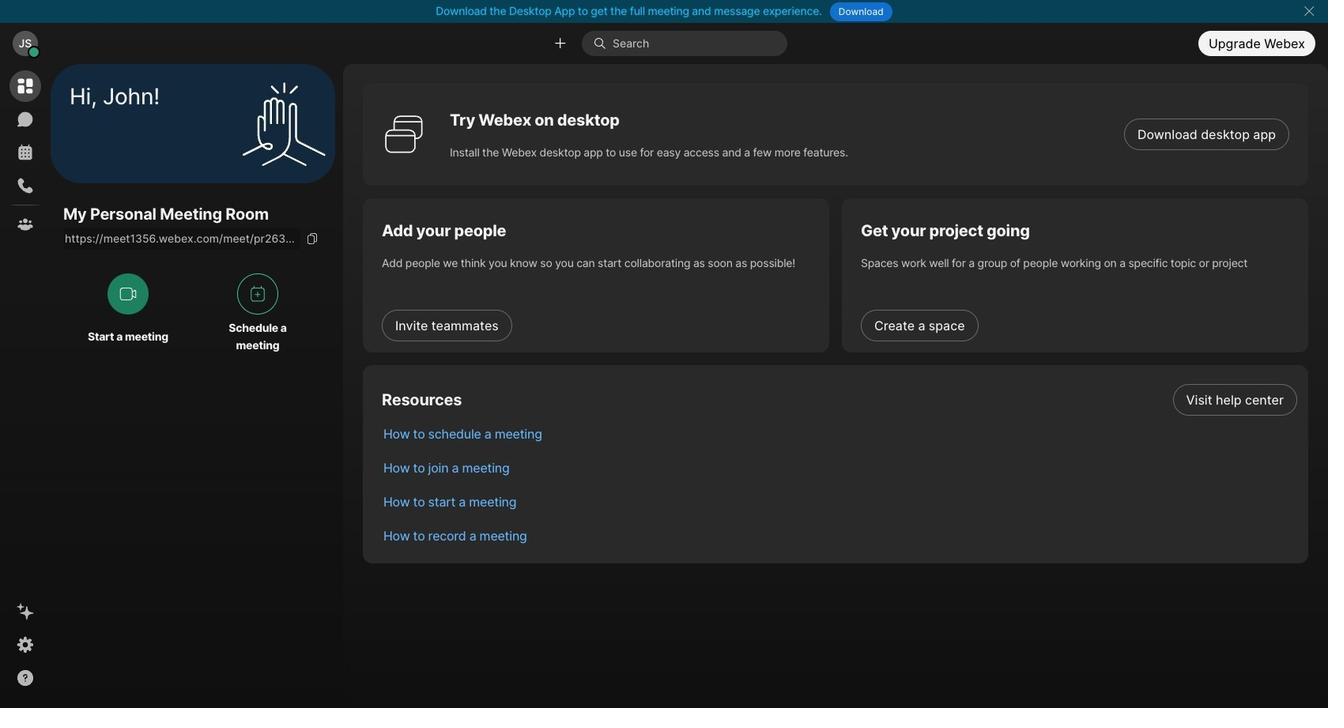 Task type: describe. For each thing, give the bounding box(es) containing it.
two hands high fiving image
[[236, 76, 331, 171]]

1 list item from the top
[[371, 383, 1308, 417]]

4 list item from the top
[[371, 485, 1308, 519]]



Task type: locate. For each thing, give the bounding box(es) containing it.
webex tab list
[[9, 70, 41, 240]]

3 list item from the top
[[371, 451, 1308, 485]]

5 list item from the top
[[371, 519, 1308, 553]]

navigation
[[0, 64, 51, 708]]

list item
[[371, 383, 1308, 417], [371, 417, 1308, 451], [371, 451, 1308, 485], [371, 485, 1308, 519], [371, 519, 1308, 553]]

2 list item from the top
[[371, 417, 1308, 451]]

None text field
[[63, 228, 300, 250]]

cancel_16 image
[[1303, 5, 1315, 17]]



